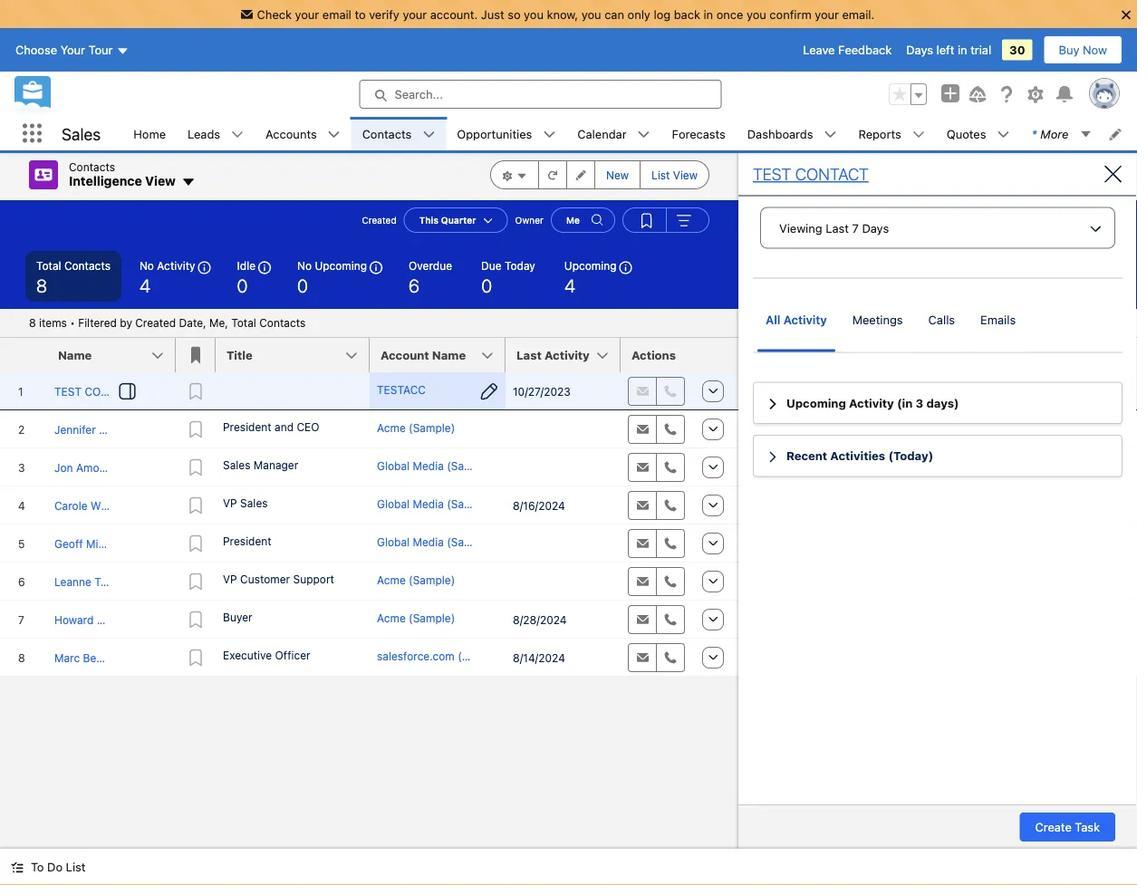 Task type: describe. For each thing, give the bounding box(es) containing it.
text default image for leads
[[231, 128, 244, 141]]

home
[[133, 127, 166, 140]]

calendar link
[[567, 117, 638, 150]]

0 for idle
[[237, 275, 248, 296]]

list inside group
[[652, 169, 670, 181]]

text default image down leads link
[[181, 175, 196, 190]]

dashboards list item
[[736, 117, 848, 150]]

grid containing name
[[0, 338, 739, 678]]

last activity button
[[506, 338, 621, 372]]

group containing new
[[490, 160, 710, 189]]

due today 0
[[481, 259, 535, 296]]

back
[[674, 7, 700, 21]]

account name
[[381, 348, 466, 362]]

last activity
[[517, 348, 590, 362]]

by
[[120, 317, 132, 329]]

2 you from the left
[[582, 7, 601, 21]]

title button
[[216, 338, 370, 372]]

date,
[[179, 317, 206, 329]]

row number cell
[[0, 338, 47, 373]]

days left in trial
[[906, 43, 991, 57]]

can
[[605, 7, 624, 21]]

this quarter
[[419, 215, 476, 225]]

create task
[[1035, 820, 1100, 834]]

* more
[[1032, 127, 1069, 140]]

viewing last 7 days
[[779, 221, 889, 235]]

no for 0
[[297, 259, 312, 272]]

new
[[606, 169, 629, 181]]

2 your from the left
[[403, 7, 427, 21]]

test contact
[[753, 164, 869, 184]]

text default image for accounts
[[328, 128, 340, 141]]

me button
[[551, 208, 615, 233]]

check your email to verify your account. just so you know, you can only log back in once you confirm your email.
[[257, 7, 875, 21]]

0 vertical spatial group
[[889, 83, 927, 105]]

cell for and
[[506, 410, 621, 449]]

0 vertical spatial days
[[906, 43, 933, 57]]

contacts inside list item
[[362, 127, 412, 140]]

your
[[60, 43, 85, 57]]

list view
[[652, 169, 698, 181]]

days)
[[927, 396, 959, 410]]

overdue
[[409, 259, 452, 272]]

intelligence
[[69, 174, 142, 188]]

8 inside total contacts 8
[[36, 275, 47, 296]]

and
[[275, 420, 294, 433]]

account
[[381, 348, 429, 362]]

left
[[937, 43, 955, 57]]

*
[[1032, 127, 1037, 140]]

account name cell
[[370, 338, 517, 373]]

8/16/2024
[[513, 499, 565, 512]]

feedback
[[838, 43, 892, 57]]

test contact link
[[753, 164, 869, 184]]

quotes
[[947, 127, 986, 140]]

cell for customer
[[506, 563, 621, 601]]

meetings button
[[840, 308, 916, 352]]

filtered
[[78, 317, 117, 329]]

home link
[[123, 117, 177, 150]]

2 vertical spatial sales
[[240, 497, 268, 509]]

accounts
[[266, 127, 317, 140]]

leads
[[188, 127, 220, 140]]

emails
[[981, 313, 1016, 326]]

me
[[566, 215, 580, 225]]

search...
[[395, 88, 443, 101]]

upcoming for upcoming
[[564, 259, 617, 272]]

activities
[[830, 449, 885, 463]]

president and ceo
[[223, 420, 319, 433]]

text default image for calendar
[[638, 128, 650, 141]]

sales manager
[[223, 459, 298, 471]]

accounts link
[[255, 117, 328, 150]]

calendar
[[577, 127, 627, 140]]

account.
[[430, 7, 478, 21]]

0 horizontal spatial upcoming
[[315, 259, 367, 272]]

last inside 'cell'
[[517, 348, 542, 362]]

sales for sales
[[62, 124, 101, 143]]

recent activities (today)
[[787, 449, 934, 463]]

upcoming for upcoming activity (in 3 days)
[[787, 396, 846, 410]]

contacts list item
[[351, 117, 446, 150]]

now
[[1083, 43, 1107, 57]]

action cell
[[693, 338, 739, 373]]

accounts list item
[[255, 117, 351, 150]]

owner
[[515, 215, 544, 225]]

manager
[[254, 459, 298, 471]]

text default image inside to do list button
[[11, 861, 24, 874]]

executive officer
[[223, 649, 310, 661]]

buy now button
[[1043, 35, 1123, 64]]

title cell
[[216, 338, 381, 373]]

text default image for opportunities
[[543, 128, 556, 141]]

quotes link
[[936, 117, 997, 150]]

to do list button
[[0, 849, 96, 885]]

3 cell from the top
[[506, 525, 621, 563]]

last activity cell
[[506, 338, 632, 373]]

new button
[[594, 160, 641, 189]]

6
[[409, 275, 420, 296]]

quarter
[[441, 215, 476, 225]]

president for president and ceo
[[223, 420, 272, 433]]

choose your tour
[[15, 43, 113, 57]]

create task group
[[1020, 813, 1115, 842]]

contacts inside total contacts 8
[[64, 259, 110, 272]]

name inside button
[[58, 348, 92, 362]]

activity for last
[[545, 348, 590, 362]]

text default image inside dashboards list item
[[824, 128, 837, 141]]

calls button
[[916, 308, 968, 352]]

name cell
[[47, 338, 187, 373]]

row number image
[[0, 338, 47, 372]]

customer
[[240, 573, 290, 585]]

idle
[[237, 259, 256, 272]]

test
[[753, 164, 791, 184]]

account name button
[[370, 338, 506, 372]]

buy
[[1059, 43, 1080, 57]]

8 items • filtered by created date, me, total contacts status
[[29, 317, 306, 329]]

no activity
[[139, 259, 195, 272]]

forecasts
[[672, 127, 726, 140]]

executive
[[223, 649, 272, 661]]

total contacts 8
[[36, 259, 110, 296]]

do
[[47, 860, 63, 874]]

task
[[1075, 820, 1100, 834]]

sales for sales manager
[[223, 459, 251, 471]]

name inside button
[[432, 348, 466, 362]]

7
[[852, 221, 859, 235]]

1 vertical spatial list
[[66, 860, 86, 874]]

actions
[[632, 348, 676, 362]]



Task type: vqa. For each thing, say whether or not it's contained in the screenshot.
Global Media (Sample) link corresponding to $200,000
no



Task type: locate. For each thing, give the bounding box(es) containing it.
view inside button
[[673, 169, 698, 181]]

1 cell from the top
[[506, 410, 621, 449]]

list containing home
[[123, 117, 1137, 150]]

1 vertical spatial group
[[490, 160, 710, 189]]

created right the by
[[135, 317, 176, 329]]

list
[[652, 169, 670, 181], [66, 860, 86, 874]]

reports list item
[[848, 117, 936, 150]]

1 horizontal spatial upcoming
[[564, 259, 617, 272]]

important cell
[[176, 338, 216, 373]]

text default image inside leads "list item"
[[231, 128, 244, 141]]

view for intelligence view
[[145, 174, 176, 188]]

2 president from the top
[[223, 535, 272, 547]]

1 vertical spatial sales
[[223, 459, 251, 471]]

upcoming down me button
[[564, 259, 617, 272]]

your left email.
[[815, 7, 839, 21]]

log
[[654, 7, 671, 21]]

•
[[70, 317, 75, 329]]

intelligence view
[[69, 174, 176, 188]]

0 down no upcoming
[[297, 275, 308, 296]]

1 vertical spatial 8
[[29, 317, 36, 329]]

upcoming activity (in 3 days)
[[787, 396, 959, 410]]

this
[[419, 215, 439, 225]]

activity up 8 items • filtered by created date, me, total contacts
[[157, 259, 195, 272]]

1 no from the left
[[139, 259, 154, 272]]

3 text default image from the left
[[423, 128, 435, 141]]

just
[[481, 7, 504, 21]]

0 vertical spatial vp
[[223, 497, 237, 509]]

0 horizontal spatial no
[[139, 259, 154, 272]]

last left 7
[[826, 221, 849, 235]]

text default image down the search... button
[[543, 128, 556, 141]]

no up 8 items • filtered by created date, me, total contacts
[[139, 259, 154, 272]]

0 horizontal spatial last
[[517, 348, 542, 362]]

1 horizontal spatial last
[[826, 221, 849, 235]]

0 horizontal spatial name
[[58, 348, 92, 362]]

2 cell from the top
[[506, 449, 621, 487]]

0 vertical spatial total
[[36, 259, 61, 272]]

text default image right leads
[[231, 128, 244, 141]]

leave
[[803, 43, 835, 57]]

2 horizontal spatial you
[[747, 7, 766, 21]]

1 vertical spatial president
[[223, 535, 272, 547]]

text default image inside quotes list item
[[997, 128, 1010, 141]]

president for president
[[223, 535, 272, 547]]

1 vp from the top
[[223, 497, 237, 509]]

to
[[31, 860, 44, 874]]

contacts down search...
[[362, 127, 412, 140]]

name
[[58, 348, 92, 362], [432, 348, 466, 362]]

name down •
[[58, 348, 92, 362]]

opportunities list item
[[446, 117, 567, 150]]

0 horizontal spatial days
[[862, 221, 889, 235]]

your left "email"
[[295, 7, 319, 21]]

grid
[[0, 338, 739, 678]]

forecasts link
[[661, 117, 736, 150]]

activity for all
[[784, 313, 827, 326]]

group
[[889, 83, 927, 105], [490, 160, 710, 189], [623, 208, 710, 233]]

text default image inside 'opportunities' list item
[[543, 128, 556, 141]]

list right the do
[[66, 860, 86, 874]]

upcoming activity (in 3 days) button
[[755, 395, 1121, 411]]

1 horizontal spatial you
[[582, 7, 601, 21]]

2 horizontal spatial upcoming
[[787, 396, 846, 410]]

(in
[[897, 396, 913, 410]]

2 vertical spatial group
[[623, 208, 710, 233]]

president down vp sales
[[223, 535, 272, 547]]

0 horizontal spatial in
[[704, 7, 713, 21]]

email.
[[842, 7, 875, 21]]

0 inside the "due today 0"
[[481, 275, 492, 296]]

text default image inside calendar list item
[[638, 128, 650, 141]]

text default image right more
[[1080, 128, 1092, 140]]

in right back
[[704, 7, 713, 21]]

list view button
[[640, 160, 710, 189]]

text default image for contacts
[[423, 128, 435, 141]]

vp for vp sales
[[223, 497, 237, 509]]

opportunities
[[457, 127, 532, 140]]

check
[[257, 7, 292, 21]]

actions cell
[[621, 338, 693, 373]]

text default image inside contacts list item
[[423, 128, 435, 141]]

activity up 10/27/2023
[[545, 348, 590, 362]]

30
[[1010, 43, 1025, 57]]

upcoming left overdue
[[315, 259, 367, 272]]

name button
[[47, 338, 176, 372]]

4 for no activity
[[139, 275, 150, 296]]

1 horizontal spatial total
[[231, 317, 256, 329]]

0 vertical spatial last
[[826, 221, 849, 235]]

2 text default image from the left
[[328, 128, 340, 141]]

search... button
[[359, 80, 722, 109]]

recent activities (today) button
[[755, 448, 1121, 464]]

0 vertical spatial list
[[652, 169, 670, 181]]

1 horizontal spatial 8
[[36, 275, 47, 296]]

0 horizontal spatial view
[[145, 174, 176, 188]]

total
[[36, 259, 61, 272], [231, 317, 256, 329]]

sales down sales manager
[[240, 497, 268, 509]]

view for list view
[[673, 169, 698, 181]]

to do list
[[31, 860, 86, 874]]

1 horizontal spatial no
[[297, 259, 312, 272]]

so
[[508, 7, 521, 21]]

cell up 8/16/2024 at the left of the page
[[506, 449, 621, 487]]

upcoming inside dropdown button
[[787, 396, 846, 410]]

text default image right calendar in the top right of the page
[[638, 128, 650, 141]]

calendar list item
[[567, 117, 661, 150]]

buy now
[[1059, 43, 1107, 57]]

2 horizontal spatial 0
[[481, 275, 492, 296]]

4 cell from the top
[[506, 563, 621, 601]]

activity inside 'cell'
[[545, 348, 590, 362]]

viewing
[[779, 221, 822, 235]]

activity for upcoming
[[849, 396, 894, 410]]

view down home
[[145, 174, 176, 188]]

1 4 from the left
[[139, 275, 150, 296]]

1 horizontal spatial in
[[958, 43, 967, 57]]

text default image right accounts
[[328, 128, 340, 141]]

text default image
[[231, 128, 244, 141], [328, 128, 340, 141], [423, 128, 435, 141], [543, 128, 556, 141], [638, 128, 650, 141]]

all activity button
[[753, 308, 840, 352]]

president left and
[[223, 420, 272, 433]]

contacts link
[[351, 117, 423, 150]]

view down forecasts link
[[673, 169, 698, 181]]

4 for upcoming
[[564, 275, 575, 296]]

days inside button
[[862, 221, 889, 235]]

1 horizontal spatial list
[[652, 169, 670, 181]]

1 vertical spatial vp
[[223, 573, 237, 585]]

0 vertical spatial sales
[[62, 124, 101, 143]]

0 for no upcoming
[[297, 275, 308, 296]]

key performance indicators group
[[0, 251, 739, 309]]

trial
[[971, 43, 991, 57]]

8 up the items
[[36, 275, 47, 296]]

group down calendar in the top right of the page
[[490, 160, 710, 189]]

all
[[766, 313, 780, 326]]

no right idle
[[297, 259, 312, 272]]

action image
[[693, 338, 739, 372]]

in right left
[[958, 43, 967, 57]]

tour
[[88, 43, 113, 57]]

activity left (in
[[849, 396, 894, 410]]

activity right all
[[784, 313, 827, 326]]

3 0 from the left
[[481, 275, 492, 296]]

total up the items
[[36, 259, 61, 272]]

total right me,
[[231, 317, 256, 329]]

0 horizontal spatial 4
[[139, 275, 150, 296]]

cell
[[506, 410, 621, 449], [506, 449, 621, 487], [506, 525, 621, 563], [506, 563, 621, 601]]

0
[[237, 275, 248, 296], [297, 275, 308, 296], [481, 275, 492, 296]]

create
[[1035, 820, 1072, 834]]

0 vertical spatial president
[[223, 420, 272, 433]]

1 name from the left
[[58, 348, 92, 362]]

10/27/2023
[[513, 385, 571, 398]]

text default image inside reports list item
[[912, 128, 925, 141]]

4 down the no activity
[[139, 275, 150, 296]]

vp for vp customer support
[[223, 573, 237, 585]]

text default image left *
[[997, 128, 1010, 141]]

1 your from the left
[[295, 7, 319, 21]]

verify
[[369, 7, 399, 21]]

0 horizontal spatial your
[[295, 7, 319, 21]]

choose
[[15, 43, 57, 57]]

days right 7
[[862, 221, 889, 235]]

1 you from the left
[[524, 7, 544, 21]]

text default image down search...
[[423, 128, 435, 141]]

1 horizontal spatial 4
[[564, 275, 575, 296]]

your right verify on the left of the page
[[403, 7, 427, 21]]

no
[[139, 259, 154, 272], [297, 259, 312, 272]]

days
[[906, 43, 933, 57], [862, 221, 889, 235]]

confirm
[[770, 7, 812, 21]]

last up 10/27/2023
[[517, 348, 542, 362]]

recent
[[787, 449, 827, 463]]

cell down 8/16/2024 at the left of the page
[[506, 525, 621, 563]]

0 horizontal spatial 0
[[237, 275, 248, 296]]

1 vertical spatial days
[[862, 221, 889, 235]]

1 vertical spatial in
[[958, 43, 967, 57]]

upcoming up recent
[[787, 396, 846, 410]]

1 horizontal spatial view
[[673, 169, 698, 181]]

officer
[[275, 649, 310, 661]]

today
[[505, 259, 535, 272]]

email
[[322, 7, 351, 21]]

no upcoming
[[297, 259, 367, 272]]

this quarter button
[[404, 208, 508, 233]]

0 vertical spatial 8
[[36, 275, 47, 296]]

0 vertical spatial created
[[362, 215, 397, 225]]

due
[[481, 259, 502, 272]]

contact
[[795, 164, 869, 184]]

cell down 10/27/2023
[[506, 410, 621, 449]]

0 horizontal spatial total
[[36, 259, 61, 272]]

2 no from the left
[[297, 259, 312, 272]]

choose your tour button
[[14, 35, 130, 64]]

1 vertical spatial last
[[517, 348, 542, 362]]

title
[[227, 348, 253, 362]]

(today)
[[888, 449, 934, 463]]

1 text default image from the left
[[231, 128, 244, 141]]

only
[[628, 7, 651, 21]]

reports link
[[848, 117, 912, 150]]

0 down due
[[481, 275, 492, 296]]

buyer
[[223, 611, 252, 623]]

ceo
[[297, 420, 319, 433]]

1 president from the top
[[223, 420, 272, 433]]

know,
[[547, 7, 578, 21]]

reports
[[859, 127, 901, 140]]

overdue 6
[[409, 259, 452, 296]]

5 text default image from the left
[[638, 128, 650, 141]]

you right so
[[524, 7, 544, 21]]

0 horizontal spatial created
[[135, 317, 176, 329]]

total inside total contacts 8
[[36, 259, 61, 272]]

no for 4
[[139, 259, 154, 272]]

contacts up filtered
[[64, 259, 110, 272]]

1 vertical spatial total
[[231, 317, 256, 329]]

name right account
[[432, 348, 466, 362]]

4 text default image from the left
[[543, 128, 556, 141]]

leave feedback
[[803, 43, 892, 57]]

2 vp from the top
[[223, 573, 237, 585]]

1 horizontal spatial name
[[432, 348, 466, 362]]

2 horizontal spatial your
[[815, 7, 839, 21]]

vp down sales manager
[[223, 497, 237, 509]]

vp left customer
[[223, 573, 237, 585]]

2 0 from the left
[[297, 275, 308, 296]]

contacts up intelligence at the left
[[69, 160, 115, 173]]

text default image inside accounts list item
[[328, 128, 340, 141]]

3 you from the left
[[747, 7, 766, 21]]

cell for manager
[[506, 449, 621, 487]]

activity
[[157, 259, 195, 272], [784, 313, 827, 326], [545, 348, 590, 362], [849, 396, 894, 410]]

you right 'once'
[[747, 7, 766, 21]]

Activity Date Range, Viewing Last 7 Days button
[[760, 207, 1115, 249]]

once
[[716, 7, 743, 21]]

vp customer support
[[223, 573, 334, 585]]

items
[[39, 317, 67, 329]]

sales up vp sales
[[223, 459, 251, 471]]

8 left the items
[[29, 317, 36, 329]]

activity inside dropdown button
[[849, 396, 894, 410]]

text default image right reports
[[912, 128, 925, 141]]

dashboards
[[747, 127, 813, 140]]

1 horizontal spatial 0
[[297, 275, 308, 296]]

group down list view button
[[623, 208, 710, 233]]

list right new
[[652, 169, 670, 181]]

activity inside key performance indicators group
[[157, 259, 195, 272]]

1 horizontal spatial created
[[362, 215, 397, 225]]

4 right the "due today 0"
[[564, 275, 575, 296]]

created left this
[[362, 215, 397, 225]]

text default image left to at the left of page
[[11, 861, 24, 874]]

quotes list item
[[936, 117, 1021, 150]]

vp
[[223, 497, 237, 509], [223, 573, 237, 585]]

0 horizontal spatial list
[[66, 860, 86, 874]]

you left can
[[582, 7, 601, 21]]

contacts
[[362, 127, 412, 140], [69, 160, 115, 173], [64, 259, 110, 272], [259, 317, 306, 329]]

leave feedback link
[[803, 43, 892, 57]]

2 name from the left
[[432, 348, 466, 362]]

leads list item
[[177, 117, 255, 150]]

meetings
[[852, 313, 903, 326]]

text default image up contact
[[824, 128, 837, 141]]

group up reports list item
[[889, 83, 927, 105]]

text default image
[[1080, 128, 1092, 140], [824, 128, 837, 141], [912, 128, 925, 141], [997, 128, 1010, 141], [181, 175, 196, 190], [11, 861, 24, 874]]

0 horizontal spatial 8
[[29, 317, 36, 329]]

1 0 from the left
[[237, 275, 248, 296]]

days left left
[[906, 43, 933, 57]]

sales up intelligence at the left
[[62, 124, 101, 143]]

cell up 8/28/2024
[[506, 563, 621, 601]]

1 horizontal spatial your
[[403, 7, 427, 21]]

0 horizontal spatial you
[[524, 7, 544, 21]]

3 your from the left
[[815, 7, 839, 21]]

1 horizontal spatial days
[[906, 43, 933, 57]]

0 vertical spatial in
[[704, 7, 713, 21]]

activity for no
[[157, 259, 195, 272]]

0 down idle
[[237, 275, 248, 296]]

list
[[123, 117, 1137, 150]]

2 4 from the left
[[564, 275, 575, 296]]

calls
[[928, 313, 955, 326]]

1 vertical spatial created
[[135, 317, 176, 329]]

contacts up the title button
[[259, 317, 306, 329]]

8 items • filtered by created date, me, total contacts
[[29, 317, 306, 329]]



